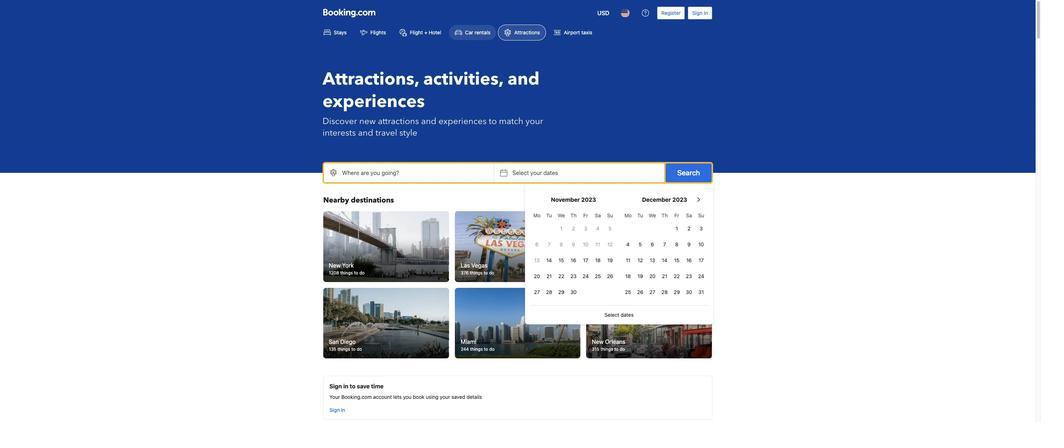 Task type: locate. For each thing, give the bounding box(es) containing it.
18 left 19 option
[[626, 273, 631, 279]]

14 for the 14 november 2023 checkbox at the right of page
[[547, 257, 552, 263]]

20 November 2023 checkbox
[[531, 269, 543, 284]]

1 for 1 option
[[561, 225, 563, 232]]

activities,
[[424, 67, 504, 91]]

1 November 2023 checkbox
[[556, 221, 568, 236]]

2 10 from the left
[[699, 241, 704, 248]]

376
[[461, 270, 469, 276]]

0 vertical spatial select
[[513, 170, 529, 176]]

december 2023
[[643, 196, 688, 203]]

8 inside checkbox
[[560, 241, 563, 248]]

sign in down the your
[[330, 407, 345, 413]]

28 right 27 "checkbox"
[[546, 289, 553, 295]]

1 horizontal spatial 10
[[699, 241, 704, 248]]

1 horizontal spatial 12
[[638, 257, 643, 263]]

things down vegas
[[470, 270, 483, 276]]

1 27 from the left
[[534, 289, 540, 295]]

1 15 from the left
[[559, 257, 564, 263]]

2 2 from the left
[[688, 225, 691, 232]]

search
[[678, 169, 701, 177]]

1 22 from the left
[[559, 273, 565, 279]]

16 right "15" option
[[571, 257, 577, 263]]

in right register
[[704, 10, 709, 16]]

do
[[360, 270, 365, 276], [489, 270, 494, 276], [620, 270, 625, 276], [357, 347, 362, 352], [489, 347, 495, 352], [620, 347, 626, 352]]

13 for 13 "option"
[[650, 257, 656, 263]]

6 right 5 december 2023 option
[[651, 241, 654, 248]]

dates down 25 december 2023 option at the right bottom of page
[[621, 312, 634, 318]]

1 grid from the left
[[531, 208, 617, 300]]

1 horizontal spatial 15
[[675, 257, 680, 263]]

0 horizontal spatial 16
[[571, 257, 577, 263]]

5
[[609, 225, 612, 232], [639, 241, 642, 248]]

1 1 from the left
[[561, 225, 563, 232]]

new up 315
[[592, 339, 604, 345]]

fr up 1 option
[[675, 212, 680, 219]]

mo
[[534, 212, 541, 219], [625, 212, 632, 219]]

do inside new orleans 315 things to do
[[620, 347, 626, 352]]

1 17 from the left
[[584, 257, 589, 263]]

26 right 25 december 2023 option at the right bottom of page
[[638, 289, 644, 295]]

21 November 2023 checkbox
[[543, 269, 556, 284]]

0 horizontal spatial 14
[[547, 257, 552, 263]]

1 horizontal spatial and
[[421, 115, 437, 127]]

do inside san diego 135 things to do
[[357, 347, 362, 352]]

th for november
[[571, 212, 577, 219]]

1 horizontal spatial 19
[[638, 273, 643, 279]]

0 horizontal spatial we
[[558, 212, 565, 219]]

2 9 from the left
[[688, 241, 691, 248]]

1 fr from the left
[[584, 212, 588, 219]]

2 8 from the left
[[676, 241, 679, 248]]

2 grid from the left
[[622, 208, 708, 300]]

2 sa from the left
[[687, 212, 692, 219]]

2023 for december 2023
[[673, 196, 688, 203]]

13 inside option
[[535, 257, 540, 263]]

things inside las vegas 376 things to do
[[470, 270, 483, 276]]

register link
[[658, 7, 686, 20]]

26 inside option
[[638, 289, 644, 295]]

25 November 2023 checkbox
[[592, 269, 604, 284]]

mo up 4 december 2023 "checkbox"
[[625, 212, 632, 219]]

1 horizontal spatial 11
[[626, 257, 631, 263]]

new york 1208 things to do
[[329, 262, 365, 276]]

1 horizontal spatial 26
[[638, 289, 644, 295]]

0 horizontal spatial 30
[[571, 289, 577, 295]]

we up 1 option
[[558, 212, 565, 219]]

1 2023 from the left
[[582, 196, 596, 203]]

20 left 21 checkbox
[[534, 273, 540, 279]]

new inside new orleans 315 things to do
[[592, 339, 604, 345]]

we for december
[[649, 212, 657, 219]]

2 3 from the left
[[700, 225, 703, 232]]

things down west
[[600, 270, 613, 276]]

in down booking.com
[[341, 407, 345, 413]]

5 for 5 december 2023 option
[[639, 241, 642, 248]]

10 for 10 december 2023 option at the right of the page
[[699, 241, 704, 248]]

5 November 2023 checkbox
[[604, 221, 617, 236]]

2 horizontal spatial and
[[508, 67, 540, 91]]

things for san diego
[[338, 347, 351, 352]]

30 right 29 option at the right of page
[[571, 289, 577, 295]]

2 2023 from the left
[[673, 196, 688, 203]]

4 left 5 december 2023 option
[[627, 241, 630, 248]]

28
[[546, 289, 553, 295], [662, 289, 668, 295]]

tu down november
[[547, 212, 552, 219]]

select
[[513, 170, 529, 176], [605, 312, 620, 318]]

2 30 from the left
[[686, 289, 693, 295]]

17 for "17 december 2023" checkbox
[[699, 257, 704, 263]]

18 inside option
[[626, 273, 631, 279]]

22 for 22 december 2023 option
[[674, 273, 680, 279]]

8 inside option
[[676, 241, 679, 248]]

24 November 2023 checkbox
[[580, 269, 592, 284]]

2 for '2' option in the bottom right of the page
[[688, 225, 691, 232]]

7 inside 7 november 2023 "option"
[[548, 241, 551, 248]]

1 23 from the left
[[571, 273, 577, 279]]

to
[[489, 115, 497, 127], [355, 270, 359, 276], [484, 270, 488, 276], [614, 270, 618, 276], [352, 347, 356, 352], [484, 347, 488, 352], [615, 347, 619, 352], [350, 383, 356, 390]]

22 November 2023 checkbox
[[556, 269, 568, 284]]

15 inside checkbox
[[675, 257, 680, 263]]

1 horizontal spatial 27
[[650, 289, 656, 295]]

11 inside 11 checkbox
[[626, 257, 631, 263]]

you
[[403, 394, 412, 400]]

new for new orleans
[[592, 339, 604, 345]]

things for key west
[[600, 270, 613, 276]]

19 inside "option"
[[608, 257, 613, 263]]

13 right 12 checkbox
[[650, 257, 656, 263]]

14 left 15 december 2023 checkbox
[[662, 257, 668, 263]]

to inside san diego 135 things to do
[[352, 347, 356, 352]]

nearby destinations
[[324, 195, 394, 205]]

west
[[604, 262, 617, 269]]

1 9 from the left
[[572, 241, 576, 248]]

fr
[[584, 212, 588, 219], [675, 212, 680, 219]]

27 December 2023 checkbox
[[647, 285, 659, 300]]

do for new york
[[360, 270, 365, 276]]

in
[[704, 10, 709, 16], [344, 383, 349, 390], [341, 407, 345, 413]]

2023 right december at the top right of the page
[[673, 196, 688, 203]]

0 horizontal spatial dates
[[544, 170, 558, 176]]

30 for '30 december 2023' option on the bottom of page
[[686, 289, 693, 295]]

1 vertical spatial 5
[[639, 241, 642, 248]]

2 December 2023 checkbox
[[683, 221, 696, 236]]

1
[[561, 225, 563, 232], [676, 225, 678, 232]]

2 24 from the left
[[699, 273, 705, 279]]

11 right 10 november 2023 option
[[596, 241, 601, 248]]

to down vegas
[[484, 270, 488, 276]]

1 29 from the left
[[559, 289, 565, 295]]

2 15 from the left
[[675, 257, 680, 263]]

14 left "15" option
[[547, 257, 552, 263]]

1 13 from the left
[[535, 257, 540, 263]]

sa
[[595, 212, 601, 219], [687, 212, 692, 219]]

3 December 2023 checkbox
[[696, 221, 708, 236]]

1 su from the left
[[607, 212, 614, 219]]

1 th from the left
[[571, 212, 577, 219]]

sign up the your
[[330, 383, 342, 390]]

25 for 25 december 2023 option at the right bottom of page
[[625, 289, 632, 295]]

16 November 2023 checkbox
[[568, 253, 580, 268]]

22 inside option
[[674, 273, 680, 279]]

2023
[[582, 196, 596, 203], [673, 196, 688, 203]]

0 horizontal spatial 15
[[559, 257, 564, 263]]

4
[[597, 225, 600, 232], [627, 241, 630, 248]]

19 left the '20' checkbox
[[638, 273, 643, 279]]

11 for 11 checkbox
[[626, 257, 631, 263]]

10 inside option
[[583, 241, 589, 248]]

14 November 2023 checkbox
[[543, 253, 556, 268]]

to inside las vegas 376 things to do
[[484, 270, 488, 276]]

7 inside 7 december 2023 "checkbox"
[[664, 241, 667, 248]]

mo for december
[[625, 212, 632, 219]]

dates up november
[[544, 170, 558, 176]]

10 right 9 "checkbox"
[[583, 241, 589, 248]]

16 right 15 december 2023 checkbox
[[687, 257, 692, 263]]

2 29 from the left
[[674, 289, 680, 295]]

1 7 from the left
[[548, 241, 551, 248]]

5 left 6 december 2023 option
[[639, 241, 642, 248]]

things inside new orleans 315 things to do
[[601, 347, 614, 352]]

0 vertical spatial experiences
[[323, 90, 425, 114]]

to inside new york 1208 things to do
[[355, 270, 359, 276]]

11 December 2023 checkbox
[[622, 253, 635, 268]]

19 December 2023 checkbox
[[635, 269, 647, 284]]

do right the 376
[[489, 270, 494, 276]]

29 right 28 november 2023 option
[[559, 289, 565, 295]]

1 vertical spatial 18
[[626, 273, 631, 279]]

2 th from the left
[[662, 212, 668, 219]]

0 horizontal spatial 18
[[596, 257, 601, 263]]

6 left 7 november 2023 "option"
[[536, 241, 539, 248]]

0 horizontal spatial 23
[[571, 273, 577, 279]]

sa up '2' option in the bottom right of the page
[[687, 212, 692, 219]]

2 13 from the left
[[650, 257, 656, 263]]

0 horizontal spatial 26
[[607, 273, 614, 279]]

0 horizontal spatial 24
[[583, 273, 589, 279]]

0 vertical spatial 5
[[609, 225, 612, 232]]

attractions
[[515, 29, 540, 35]]

30 inside option
[[571, 289, 577, 295]]

1 horizontal spatial new
[[592, 339, 604, 345]]

0 horizontal spatial 3
[[585, 225, 588, 232]]

6 for '6' option
[[536, 241, 539, 248]]

16
[[571, 257, 577, 263], [687, 257, 692, 263]]

do right the 244
[[489, 347, 495, 352]]

1 horizontal spatial 5
[[639, 241, 642, 248]]

su up 5 option
[[607, 212, 614, 219]]

9 inside 9 "checkbox"
[[572, 241, 576, 248]]

11 inside 11 option
[[596, 241, 601, 248]]

1 sa from the left
[[595, 212, 601, 219]]

and
[[508, 67, 540, 91], [421, 115, 437, 127], [358, 127, 374, 139]]

1 inside option
[[561, 225, 563, 232]]

0 vertical spatial sign
[[693, 10, 703, 16]]

25 inside checkbox
[[595, 273, 601, 279]]

30 right 29 option
[[686, 289, 693, 295]]

21 right the 20 november 2023 checkbox
[[547, 273, 552, 279]]

sign in
[[693, 10, 709, 16], [330, 407, 345, 413]]

1 horizontal spatial 14
[[662, 257, 668, 263]]

1 horizontal spatial 24
[[699, 273, 705, 279]]

2 mo from the left
[[625, 212, 632, 219]]

fr up 3 option in the right bottom of the page
[[584, 212, 588, 219]]

1 vertical spatial 11
[[626, 257, 631, 263]]

7 left "8" option
[[664, 241, 667, 248]]

rentals
[[475, 29, 491, 35]]

interests
[[323, 127, 356, 139]]

15
[[559, 257, 564, 263], [675, 257, 680, 263]]

2 inside option
[[688, 225, 691, 232]]

do inside new york 1208 things to do
[[360, 270, 365, 276]]

do right 1208
[[360, 270, 365, 276]]

0 horizontal spatial 2
[[572, 225, 575, 232]]

things for new orleans
[[601, 347, 614, 352]]

1 horizontal spatial 3
[[700, 225, 703, 232]]

7 December 2023 checkbox
[[659, 237, 671, 252]]

su
[[607, 212, 614, 219], [699, 212, 705, 219]]

7 left 8 november 2023 checkbox
[[548, 241, 551, 248]]

0 vertical spatial 11
[[596, 241, 601, 248]]

1 tu from the left
[[547, 212, 552, 219]]

0 vertical spatial sign in
[[693, 10, 709, 16]]

1 we from the left
[[558, 212, 565, 219]]

1 30 from the left
[[571, 289, 577, 295]]

do down orleans
[[620, 347, 626, 352]]

26 down west
[[607, 273, 614, 279]]

things for las vegas
[[470, 270, 483, 276]]

0 horizontal spatial experiences
[[323, 90, 425, 114]]

0 horizontal spatial 22
[[559, 273, 565, 279]]

10 right 9 december 2023 option
[[699, 241, 704, 248]]

1 14 from the left
[[547, 257, 552, 263]]

1 inside option
[[676, 225, 678, 232]]

1 vertical spatial 25
[[625, 289, 632, 295]]

27 inside "checkbox"
[[534, 289, 540, 295]]

1 2 from the left
[[572, 225, 575, 232]]

25 left 26 option in the right bottom of the page
[[625, 289, 632, 295]]

1 vertical spatial new
[[592, 339, 604, 345]]

sign in link right register link
[[688, 7, 713, 20]]

2 17 from the left
[[699, 257, 704, 263]]

2 27 from the left
[[650, 289, 656, 295]]

9 for 9 december 2023 option
[[688, 241, 691, 248]]

do inside the key west 118 things to do
[[620, 270, 625, 276]]

to left match on the top of page
[[489, 115, 497, 127]]

things inside new york 1208 things to do
[[341, 270, 353, 276]]

23 inside option
[[686, 273, 693, 279]]

1 vertical spatial 4
[[627, 241, 630, 248]]

21 for 21 "checkbox"
[[662, 273, 668, 279]]

2 inside checkbox
[[572, 225, 575, 232]]

26 inside checkbox
[[607, 273, 614, 279]]

15 left "16 december 2023" checkbox
[[675, 257, 680, 263]]

13 inside "option"
[[650, 257, 656, 263]]

2023 right november
[[582, 196, 596, 203]]

2 1 from the left
[[676, 225, 678, 232]]

0 vertical spatial 12
[[608, 241, 613, 248]]

1 vertical spatial your
[[531, 170, 542, 176]]

8 left 9 december 2023 option
[[676, 241, 679, 248]]

30
[[571, 289, 577, 295], [686, 289, 693, 295]]

to down diego
[[352, 347, 356, 352]]

1 horizontal spatial 22
[[674, 273, 680, 279]]

17 December 2023 checkbox
[[696, 253, 708, 268]]

24 right 23 option
[[699, 273, 705, 279]]

we for november
[[558, 212, 565, 219]]

to left save
[[350, 383, 356, 390]]

4 inside "checkbox"
[[627, 241, 630, 248]]

grid for november
[[531, 208, 617, 300]]

do right 135
[[357, 347, 362, 352]]

12 right 11 checkbox
[[638, 257, 643, 263]]

to right the 244
[[484, 347, 488, 352]]

su up 3 december 2023 option
[[699, 212, 705, 219]]

22 inside checkbox
[[559, 273, 565, 279]]

21 inside 21 "checkbox"
[[662, 273, 668, 279]]

30 inside option
[[686, 289, 693, 295]]

0 horizontal spatial 29
[[559, 289, 565, 295]]

14
[[547, 257, 552, 263], [662, 257, 668, 263]]

experiences
[[323, 90, 425, 114], [439, 115, 487, 127]]

things down miami
[[470, 347, 483, 352]]

miami image
[[455, 288, 581, 359]]

1 6 from the left
[[536, 241, 539, 248]]

1 horizontal spatial 2023
[[673, 196, 688, 203]]

22 right 21 "checkbox"
[[674, 273, 680, 279]]

10 December 2023 checkbox
[[696, 237, 708, 252]]

1 vertical spatial 19
[[638, 273, 643, 279]]

san diego image
[[324, 288, 449, 359]]

0 horizontal spatial 6
[[536, 241, 539, 248]]

8 right 7 november 2023 "option"
[[560, 241, 563, 248]]

sign
[[693, 10, 703, 16], [330, 383, 342, 390], [330, 407, 340, 413]]

new orleans image
[[587, 288, 712, 359]]

1 December 2023 checkbox
[[671, 221, 683, 236]]

1 vertical spatial dates
[[621, 312, 634, 318]]

0 horizontal spatial sa
[[595, 212, 601, 219]]

2 for 2 checkbox
[[572, 225, 575, 232]]

0 horizontal spatial 11
[[596, 241, 601, 248]]

1 vertical spatial experiences
[[439, 115, 487, 127]]

25 down key
[[595, 273, 601, 279]]

0 horizontal spatial tu
[[547, 212, 552, 219]]

things for new york
[[341, 270, 353, 276]]

21 inside 21 checkbox
[[547, 273, 552, 279]]

1 horizontal spatial su
[[699, 212, 705, 219]]

22
[[559, 273, 565, 279], [674, 273, 680, 279]]

1 21 from the left
[[547, 273, 552, 279]]

1 horizontal spatial select
[[605, 312, 620, 318]]

27 inside option
[[650, 289, 656, 295]]

12 inside 12 checkbox
[[638, 257, 643, 263]]

select your dates
[[513, 170, 558, 176]]

things down orleans
[[601, 347, 614, 352]]

20 December 2023 checkbox
[[647, 269, 659, 284]]

16 for 16 option
[[571, 257, 577, 263]]

grid for december
[[622, 208, 708, 300]]

2 vertical spatial in
[[341, 407, 345, 413]]

1 24 from the left
[[583, 273, 589, 279]]

17 right 16 option
[[584, 257, 589, 263]]

0 horizontal spatial 10
[[583, 241, 589, 248]]

23 December 2023 checkbox
[[683, 269, 696, 284]]

0 vertical spatial 4
[[597, 225, 600, 232]]

18 December 2023 checkbox
[[622, 269, 635, 284]]

1 horizontal spatial sign in link
[[688, 7, 713, 20]]

using
[[426, 394, 439, 400]]

3 right 2 checkbox
[[585, 225, 588, 232]]

11 for 11 option
[[596, 241, 601, 248]]

29 right 28 option
[[674, 289, 680, 295]]

1 for 1 option
[[676, 225, 678, 232]]

23 right 22 checkbox
[[571, 273, 577, 279]]

2
[[572, 225, 575, 232], [688, 225, 691, 232]]

fr for november
[[584, 212, 588, 219]]

tu
[[547, 212, 552, 219], [638, 212, 644, 219]]

1 28 from the left
[[546, 289, 553, 295]]

17
[[584, 257, 589, 263], [699, 257, 704, 263]]

1 horizontal spatial 30
[[686, 289, 693, 295]]

sign in right register
[[693, 10, 709, 16]]

1 horizontal spatial 23
[[686, 273, 693, 279]]

things inside the key west 118 things to do
[[600, 270, 613, 276]]

0 horizontal spatial grid
[[531, 208, 617, 300]]

28 for 28 november 2023 option
[[546, 289, 553, 295]]

19 November 2023 checkbox
[[604, 253, 617, 268]]

1 horizontal spatial 4
[[627, 241, 630, 248]]

0 horizontal spatial 17
[[584, 257, 589, 263]]

31 December 2023 checkbox
[[696, 285, 708, 300]]

10 inside option
[[699, 241, 704, 248]]

0 vertical spatial your
[[526, 115, 544, 127]]

0 horizontal spatial su
[[607, 212, 614, 219]]

th
[[571, 212, 577, 219], [662, 212, 668, 219]]

1 10 from the left
[[583, 241, 589, 248]]

0 horizontal spatial select
[[513, 170, 529, 176]]

0 horizontal spatial 12
[[608, 241, 613, 248]]

16 inside option
[[571, 257, 577, 263]]

18 inside checkbox
[[596, 257, 601, 263]]

17 right "16 december 2023" checkbox
[[699, 257, 704, 263]]

things inside san diego 135 things to do
[[338, 347, 351, 352]]

8
[[560, 241, 563, 248], [676, 241, 679, 248]]

3 November 2023 checkbox
[[580, 221, 592, 236]]

do inside las vegas 376 things to do
[[489, 270, 494, 276]]

0 vertical spatial 25
[[595, 273, 601, 279]]

2 28 from the left
[[662, 289, 668, 295]]

0 horizontal spatial 13
[[535, 257, 540, 263]]

1 horizontal spatial 16
[[687, 257, 692, 263]]

1 16 from the left
[[571, 257, 577, 263]]

25 inside option
[[625, 289, 632, 295]]

11 left 12 checkbox
[[626, 257, 631, 263]]

to right 1208
[[355, 270, 359, 276]]

27 right 26 option in the right bottom of the page
[[650, 289, 656, 295]]

13 left the 14 november 2023 checkbox at the right of page
[[535, 257, 540, 263]]

12 inside "12 november 2023" option
[[608, 241, 613, 248]]

9
[[572, 241, 576, 248], [688, 241, 691, 248]]

18
[[596, 257, 601, 263], [626, 273, 631, 279]]

1 horizontal spatial 17
[[699, 257, 704, 263]]

15 inside option
[[559, 257, 564, 263]]

18 November 2023 checkbox
[[592, 253, 604, 268]]

0 vertical spatial dates
[[544, 170, 558, 176]]

destinations
[[351, 195, 394, 205]]

12
[[608, 241, 613, 248], [638, 257, 643, 263]]

new inside new york 1208 things to do
[[329, 262, 341, 269]]

0 horizontal spatial 1
[[561, 225, 563, 232]]

19 inside option
[[638, 273, 643, 279]]

2 14 from the left
[[662, 257, 668, 263]]

0 horizontal spatial 8
[[560, 241, 563, 248]]

1 vertical spatial sign in
[[330, 407, 345, 413]]

12 right 11 option
[[608, 241, 613, 248]]

1 horizontal spatial experiences
[[439, 115, 487, 127]]

22 right 21 checkbox
[[559, 273, 565, 279]]

1208
[[329, 270, 339, 276]]

flight + hotel
[[410, 29, 442, 35]]

27
[[534, 289, 540, 295], [650, 289, 656, 295]]

key west image
[[587, 211, 712, 282]]

we
[[558, 212, 565, 219], [649, 212, 657, 219]]

24
[[583, 273, 589, 279], [699, 273, 705, 279]]

sa for december 2023
[[687, 212, 692, 219]]

12 December 2023 checkbox
[[635, 253, 647, 268]]

22 December 2023 checkbox
[[671, 269, 683, 284]]

28 for 28 option
[[662, 289, 668, 295]]

match
[[499, 115, 524, 127]]

13 December 2023 checkbox
[[647, 253, 659, 268]]

8 for 8 november 2023 checkbox
[[560, 241, 563, 248]]

1 horizontal spatial tu
[[638, 212, 644, 219]]

1 20 from the left
[[534, 273, 540, 279]]

17 for 17 checkbox on the right of the page
[[584, 257, 589, 263]]

new for new york
[[329, 262, 341, 269]]

0 horizontal spatial 20
[[534, 273, 540, 279]]

1 vertical spatial 26
[[638, 289, 644, 295]]

1 horizontal spatial we
[[649, 212, 657, 219]]

1 horizontal spatial sa
[[687, 212, 692, 219]]

1 horizontal spatial grid
[[622, 208, 708, 300]]

0 horizontal spatial 7
[[548, 241, 551, 248]]

27 left 28 november 2023 option
[[534, 289, 540, 295]]

28 right the 27 december 2023 option
[[662, 289, 668, 295]]

2 su from the left
[[699, 212, 705, 219]]

9 inside 9 december 2023 option
[[688, 241, 691, 248]]

19
[[608, 257, 613, 263], [638, 273, 643, 279]]

1 horizontal spatial 21
[[662, 273, 668, 279]]

9 December 2023 checkbox
[[683, 237, 696, 252]]

1 mo from the left
[[534, 212, 541, 219]]

do right 26 november 2023 checkbox on the right bottom
[[620, 270, 625, 276]]

0 vertical spatial 26
[[607, 273, 614, 279]]

0 horizontal spatial 25
[[595, 273, 601, 279]]

23
[[571, 273, 577, 279], [686, 273, 693, 279]]

0 horizontal spatial 27
[[534, 289, 540, 295]]

things down diego
[[338, 347, 351, 352]]

vegas
[[472, 262, 488, 269]]

14 December 2023 checkbox
[[659, 253, 671, 268]]

23 right 22 december 2023 option
[[686, 273, 693, 279]]

things
[[341, 270, 353, 276], [470, 270, 483, 276], [600, 270, 613, 276], [338, 347, 351, 352], [470, 347, 483, 352], [601, 347, 614, 352]]

1 left '2' option in the bottom right of the page
[[676, 225, 678, 232]]

11
[[596, 241, 601, 248], [626, 257, 631, 263]]

2 tu from the left
[[638, 212, 644, 219]]

1 vertical spatial select
[[605, 312, 620, 318]]

0 horizontal spatial mo
[[534, 212, 541, 219]]

1 horizontal spatial 13
[[650, 257, 656, 263]]

15 right the 14 november 2023 checkbox at the right of page
[[559, 257, 564, 263]]

21 right the '20' checkbox
[[662, 273, 668, 279]]

0 horizontal spatial 9
[[572, 241, 576, 248]]

3 inside option
[[700, 225, 703, 232]]

16 inside checkbox
[[687, 257, 692, 263]]

2 vertical spatial your
[[440, 394, 450, 400]]

1 horizontal spatial 29
[[674, 289, 680, 295]]

19 right 18 checkbox
[[608, 257, 613, 263]]

2 16 from the left
[[687, 257, 692, 263]]

24 left 118
[[583, 273, 589, 279]]

15 for "15" option
[[559, 257, 564, 263]]

30 November 2023 checkbox
[[568, 285, 580, 300]]

23 inside option
[[571, 273, 577, 279]]

select dates
[[605, 312, 634, 318]]

2 21 from the left
[[662, 273, 668, 279]]

21 December 2023 checkbox
[[659, 269, 671, 284]]

sign in link
[[688, 7, 713, 20], [327, 404, 348, 417]]

your booking.com account lets you book using your saved details
[[330, 394, 482, 400]]

things down york
[[341, 270, 353, 276]]

we down december at the top right of the page
[[649, 212, 657, 219]]

20 for the '20' checkbox
[[650, 273, 656, 279]]

26
[[607, 273, 614, 279], [638, 289, 644, 295]]

1 8 from the left
[[560, 241, 563, 248]]

3 right '2' option in the bottom right of the page
[[700, 225, 703, 232]]

flights link
[[354, 25, 392, 41]]

things inside miami 244 things to do
[[470, 347, 483, 352]]

th for december
[[662, 212, 668, 219]]

12 for 12 checkbox
[[638, 257, 643, 263]]

18 right 17 checkbox on the right of the page
[[596, 257, 601, 263]]

sign in link down the your
[[327, 404, 348, 417]]

9 for 9 "checkbox"
[[572, 241, 576, 248]]

5 right 4 option
[[609, 225, 612, 232]]

2 20 from the left
[[650, 273, 656, 279]]

1 3 from the left
[[585, 225, 588, 232]]

4 right 3 option in the right bottom of the page
[[597, 225, 600, 232]]

sign right register
[[693, 10, 703, 16]]

your
[[526, 115, 544, 127], [531, 170, 542, 176], [440, 394, 450, 400]]

booking.com image
[[324, 9, 376, 17]]

1 left 2 checkbox
[[561, 225, 563, 232]]

nearby
[[324, 195, 349, 205]]

2 we from the left
[[649, 212, 657, 219]]

hotel
[[429, 29, 442, 35]]

25 for 25 checkbox in the right bottom of the page
[[595, 273, 601, 279]]

20 right 19 option
[[650, 273, 656, 279]]

1 horizontal spatial 20
[[650, 273, 656, 279]]

th up 2 checkbox
[[571, 212, 577, 219]]

2 fr from the left
[[675, 212, 680, 219]]

do for san diego
[[357, 347, 362, 352]]

315
[[592, 347, 600, 352]]

4 inside option
[[597, 225, 600, 232]]

20 for the 20 november 2023 checkbox
[[534, 273, 540, 279]]

tu down december at the top right of the page
[[638, 212, 644, 219]]

2 22 from the left
[[674, 273, 680, 279]]

9 right 8 november 2023 checkbox
[[572, 241, 576, 248]]

flights
[[371, 29, 386, 35]]

3 inside option
[[585, 225, 588, 232]]

grid
[[531, 208, 617, 300], [622, 208, 708, 300]]

2 23 from the left
[[686, 273, 693, 279]]

2 6 from the left
[[651, 241, 654, 248]]

2 7 from the left
[[664, 241, 667, 248]]

9 right "8" option
[[688, 241, 691, 248]]



Task type: vqa. For each thing, say whether or not it's contained in the screenshot.


Task type: describe. For each thing, give the bounding box(es) containing it.
to inside miami 244 things to do
[[484, 347, 488, 352]]

key
[[592, 262, 602, 269]]

27 November 2023 checkbox
[[531, 285, 543, 300]]

time
[[371, 383, 384, 390]]

tu for november
[[547, 212, 552, 219]]

15 December 2023 checkbox
[[671, 253, 683, 268]]

0 horizontal spatial and
[[358, 127, 374, 139]]

244
[[461, 347, 469, 352]]

10 November 2023 checkbox
[[580, 237, 592, 252]]

diego
[[341, 339, 356, 345]]

22 for 22 checkbox
[[559, 273, 565, 279]]

8 November 2023 checkbox
[[556, 237, 568, 252]]

attractions,
[[323, 67, 419, 91]]

in for the topmost sign in link
[[704, 10, 709, 16]]

airport taxis link
[[548, 25, 599, 41]]

27 for the 27 december 2023 option
[[650, 289, 656, 295]]

sa for november 2023
[[595, 212, 601, 219]]

23 November 2023 checkbox
[[568, 269, 580, 284]]

2 vertical spatial sign
[[330, 407, 340, 413]]

lets
[[394, 394, 402, 400]]

car rentals link
[[449, 25, 497, 41]]

do for new orleans
[[620, 347, 626, 352]]

6 for 6 december 2023 option
[[651, 241, 654, 248]]

las vegas image
[[455, 211, 581, 282]]

8 December 2023 checkbox
[[671, 237, 683, 252]]

16 December 2023 checkbox
[[683, 253, 696, 268]]

sign in to save time
[[330, 383, 384, 390]]

1 horizontal spatial dates
[[621, 312, 634, 318]]

fr for december
[[675, 212, 680, 219]]

7 November 2023 checkbox
[[543, 237, 556, 252]]

1 vertical spatial in
[[344, 383, 349, 390]]

to inside the key west 118 things to do
[[614, 270, 618, 276]]

18 for 18 checkbox
[[596, 257, 601, 263]]

14 for 14 december 2023 checkbox
[[662, 257, 668, 263]]

miami 244 things to do
[[461, 339, 495, 352]]

1 vertical spatial sign in link
[[327, 404, 348, 417]]

december
[[643, 196, 671, 203]]

stays link
[[318, 25, 353, 41]]

29 for 29 option at the right of page
[[559, 289, 565, 295]]

las
[[461, 262, 470, 269]]

6 December 2023 checkbox
[[647, 237, 659, 252]]

do for key west
[[620, 270, 625, 276]]

3 for 3 option in the right bottom of the page
[[585, 225, 588, 232]]

style
[[400, 127, 418, 139]]

15 November 2023 checkbox
[[556, 253, 568, 268]]

your
[[330, 394, 340, 400]]

24 for "24" checkbox
[[699, 273, 705, 279]]

airport taxis
[[564, 29, 593, 35]]

su for december 2023
[[699, 212, 705, 219]]

29 December 2023 checkbox
[[671, 285, 683, 300]]

do for las vegas
[[489, 270, 494, 276]]

car
[[465, 29, 474, 35]]

4 for 4 december 2023 "checkbox"
[[627, 241, 630, 248]]

travel
[[376, 127, 397, 139]]

9 November 2023 checkbox
[[568, 237, 580, 252]]

november
[[551, 196, 580, 203]]

4 for 4 option
[[597, 225, 600, 232]]

discover
[[323, 115, 357, 127]]

11 November 2023 checkbox
[[592, 237, 604, 252]]

york
[[343, 262, 354, 269]]

26 for 26 option in the right bottom of the page
[[638, 289, 644, 295]]

4 November 2023 checkbox
[[592, 221, 604, 236]]

to inside new orleans 315 things to do
[[615, 347, 619, 352]]

12 for "12 november 2023" option
[[608, 241, 613, 248]]

tu for december
[[638, 212, 644, 219]]

save
[[357, 383, 370, 390]]

27 for 27 "checkbox"
[[534, 289, 540, 295]]

15 for 15 december 2023 checkbox
[[675, 257, 680, 263]]

0 horizontal spatial sign in
[[330, 407, 345, 413]]

attractions, activities, and experiences discover new attractions and experiences to match your interests and travel style
[[323, 67, 544, 139]]

airport
[[564, 29, 580, 35]]

san
[[329, 339, 339, 345]]

118
[[592, 270, 599, 276]]

30 December 2023 checkbox
[[683, 285, 696, 300]]

san diego 135 things to do
[[329, 339, 362, 352]]

do inside miami 244 things to do
[[489, 347, 495, 352]]

car rentals
[[465, 29, 491, 35]]

5 December 2023 checkbox
[[635, 237, 647, 252]]

search button
[[666, 164, 712, 182]]

orleans
[[606, 339, 626, 345]]

stays
[[334, 29, 347, 35]]

miami
[[461, 339, 476, 345]]

16 for "16 december 2023" checkbox
[[687, 257, 692, 263]]

29 for 29 option
[[674, 289, 680, 295]]

2023 for november 2023
[[582, 196, 596, 203]]

usd button
[[593, 4, 614, 22]]

29 November 2023 checkbox
[[556, 285, 568, 300]]

las vegas 376 things to do
[[461, 262, 494, 276]]

13 for 13 november 2023 option
[[535, 257, 540, 263]]

mo for november
[[534, 212, 541, 219]]

booking.com
[[342, 394, 372, 400]]

1 vertical spatial sign
[[330, 383, 342, 390]]

new
[[360, 115, 376, 127]]

18 for the 18 december 2023 option
[[626, 273, 631, 279]]

to inside attractions, activities, and experiences discover new attractions and experiences to match your interests and travel style
[[489, 115, 497, 127]]

26 for 26 november 2023 checkbox on the right bottom
[[607, 273, 614, 279]]

6 November 2023 checkbox
[[531, 237, 543, 252]]

19 for 19 "option"
[[608, 257, 613, 263]]

26 November 2023 checkbox
[[604, 269, 617, 284]]

25 December 2023 checkbox
[[622, 285, 635, 300]]

13 November 2023 checkbox
[[531, 253, 543, 268]]

24 December 2023 checkbox
[[696, 269, 708, 284]]

3 for 3 december 2023 option
[[700, 225, 703, 232]]

attractions link
[[498, 25, 547, 41]]

account
[[373, 394, 392, 400]]

attractions
[[378, 115, 419, 127]]

8 for "8" option
[[676, 241, 679, 248]]

28 December 2023 checkbox
[[659, 285, 671, 300]]

november 2023
[[551, 196, 596, 203]]

12 November 2023 checkbox
[[604, 237, 617, 252]]

su for november 2023
[[607, 212, 614, 219]]

28 November 2023 checkbox
[[543, 285, 556, 300]]

taxis
[[582, 29, 593, 35]]

key west 118 things to do
[[592, 262, 625, 276]]

135
[[329, 347, 337, 352]]

5 for 5 option
[[609, 225, 612, 232]]

7 for 7 november 2023 "option"
[[548, 241, 551, 248]]

23 for "23 november 2023" option
[[571, 273, 577, 279]]

your inside attractions, activities, and experiences discover new attractions and experiences to match your interests and travel style
[[526, 115, 544, 127]]

2 November 2023 checkbox
[[568, 221, 580, 236]]

31
[[699, 289, 704, 295]]

21 for 21 checkbox
[[547, 273, 552, 279]]

new york image
[[324, 211, 449, 282]]

10 for 10 november 2023 option
[[583, 241, 589, 248]]

26 December 2023 checkbox
[[635, 285, 647, 300]]

19 for 19 option
[[638, 273, 643, 279]]

17 November 2023 checkbox
[[580, 253, 592, 268]]

24 for the 24 checkbox
[[583, 273, 589, 279]]

register
[[662, 10, 681, 16]]

select for select dates
[[605, 312, 620, 318]]

book
[[413, 394, 425, 400]]

select for select your dates
[[513, 170, 529, 176]]

flight
[[410, 29, 423, 35]]

30 for 30 option
[[571, 289, 577, 295]]

new orleans 315 things to do
[[592, 339, 626, 352]]

usd
[[598, 10, 610, 16]]

details
[[467, 394, 482, 400]]

7 for 7 december 2023 "checkbox"
[[664, 241, 667, 248]]

23 for 23 option
[[686, 273, 693, 279]]

4 December 2023 checkbox
[[622, 237, 635, 252]]

in for bottommost sign in link
[[341, 407, 345, 413]]

flight + hotel link
[[394, 25, 448, 41]]

saved
[[452, 394, 466, 400]]

+
[[425, 29, 428, 35]]

Where are you going? search field
[[324, 164, 494, 182]]

0 vertical spatial sign in link
[[688, 7, 713, 20]]



